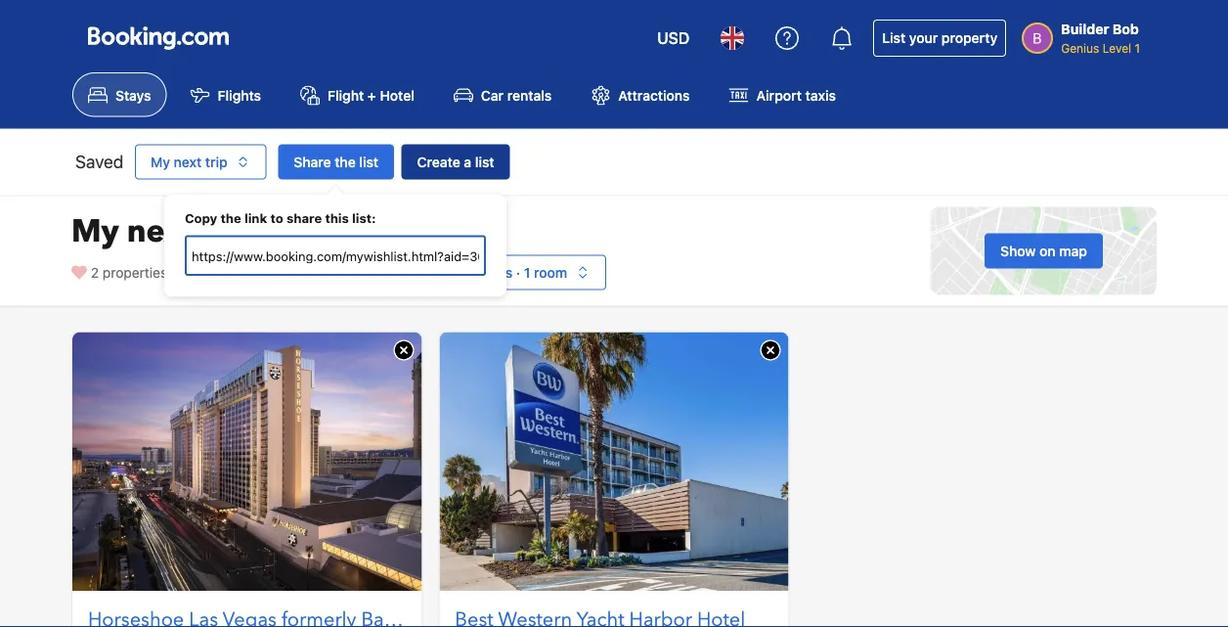 Task type: describe. For each thing, give the bounding box(es) containing it.
level
[[1103, 41, 1132, 55]]

2 for 2 adults                                           · 1 room
[[461, 264, 469, 280]]

builder bob genius level 1
[[1062, 21, 1141, 55]]

24
[[321, 264, 338, 280]]

car rentals
[[481, 87, 552, 103]]

list:
[[352, 210, 376, 225]]

list for share the list
[[359, 153, 379, 170]]

list your property
[[883, 30, 998, 46]]

attractions link
[[576, 72, 706, 117]]

to
[[271, 210, 283, 225]]

list for create a list
[[475, 153, 495, 170]]

1 vertical spatial trip
[[202, 210, 256, 252]]

room
[[534, 264, 568, 280]]

taxis
[[806, 87, 836, 103]]

airport taxis link
[[714, 72, 852, 117]]

stays link
[[72, 72, 167, 117]]

1 vertical spatial next
[[127, 210, 194, 252]]

link
[[245, 210, 267, 225]]

adults
[[473, 264, 513, 280]]

2 for 2 properties saved
[[91, 264, 99, 280]]

stays
[[115, 87, 151, 103]]

show on map
[[1001, 242, 1088, 259]]

booking.com online hotel reservations image
[[88, 26, 229, 50]]

the for copy
[[221, 210, 241, 225]]

property
[[942, 30, 998, 46]]

flights link
[[175, 72, 277, 117]]

2 adults                                           · 1 room
[[461, 264, 568, 280]]

share
[[287, 210, 322, 225]]

your
[[910, 30, 938, 46]]

car rentals link
[[438, 72, 568, 117]]

list your property link
[[874, 20, 1007, 57]]

next inside "my next trip" button
[[174, 153, 202, 170]]

attractions
[[619, 87, 690, 103]]

the for share
[[335, 153, 356, 170]]

copy
[[185, 210, 217, 225]]

saved
[[171, 264, 208, 280]]



Task type: locate. For each thing, give the bounding box(es) containing it.
0 horizontal spatial list
[[359, 153, 379, 170]]

airport taxis
[[757, 87, 836, 103]]

2 nov from the left
[[342, 264, 367, 280]]

1 horizontal spatial nov
[[342, 264, 367, 280]]

map
[[1060, 242, 1088, 259]]

trip inside button
[[205, 153, 228, 170]]

flights
[[218, 87, 261, 103]]

next up 2 properties saved on the top left
[[127, 210, 194, 252]]

my next trip up copy
[[151, 153, 228, 170]]

on
[[1040, 242, 1056, 259]]

show on map button
[[985, 233, 1104, 268]]

rentals
[[508, 87, 552, 103]]

copy the link to share this list:
[[185, 210, 376, 225]]

1 vertical spatial my next trip
[[71, 210, 256, 252]]

2 2 from the left
[[461, 264, 469, 280]]

1 horizontal spatial list
[[475, 153, 495, 170]]

0 vertical spatial my next trip
[[151, 153, 228, 170]]

1 nov from the left
[[282, 264, 307, 280]]

0 vertical spatial the
[[335, 153, 356, 170]]

1 right ·
[[524, 264, 531, 280]]

the right share
[[335, 153, 356, 170]]

·
[[516, 264, 521, 280]]

this
[[325, 210, 349, 225]]

1 horizontal spatial the
[[335, 153, 356, 170]]

show
[[1001, 242, 1036, 259]]

list
[[883, 30, 906, 46]]

trip
[[205, 153, 228, 170], [202, 210, 256, 252]]

my
[[151, 153, 170, 170], [71, 210, 119, 252]]

my right saved
[[151, 153, 170, 170]]

create a list
[[417, 153, 495, 170]]

1 vertical spatial 1
[[524, 264, 531, 280]]

2 left adults
[[461, 264, 469, 280]]

0 horizontal spatial the
[[221, 210, 241, 225]]

trip up copy
[[205, 153, 228, 170]]

0 vertical spatial trip
[[205, 153, 228, 170]]

+
[[368, 87, 376, 103]]

trip left to
[[202, 210, 256, 252]]

nov left -
[[282, 264, 307, 280]]

1 horizontal spatial my
[[151, 153, 170, 170]]

flight
[[328, 87, 364, 103]]

properties
[[103, 264, 167, 280]]

0 vertical spatial 1
[[1135, 41, 1141, 55]]

2
[[91, 264, 99, 280], [461, 264, 469, 280]]

create a list button
[[402, 144, 510, 179]]

hotel
[[380, 87, 415, 103]]

None text field
[[185, 235, 486, 276]]

1
[[1135, 41, 1141, 55], [524, 264, 531, 280]]

list right a
[[475, 153, 495, 170]]

list
[[359, 153, 379, 170], [475, 153, 495, 170]]

the inside button
[[335, 153, 356, 170]]

share
[[294, 153, 331, 170]]

car
[[481, 87, 504, 103]]

my next trip button
[[135, 144, 267, 179]]

the
[[335, 153, 356, 170], [221, 210, 241, 225]]

-
[[311, 264, 317, 280]]

1 inside builder bob genius level 1
[[1135, 41, 1141, 55]]

usd button
[[646, 15, 702, 62]]

the left link
[[221, 210, 241, 225]]

1 horizontal spatial 2
[[461, 264, 469, 280]]

nov right 24
[[342, 264, 367, 280]]

0 horizontal spatial 1
[[524, 264, 531, 280]]

0 vertical spatial my
[[151, 153, 170, 170]]

0 horizontal spatial my
[[71, 210, 119, 252]]

share the list
[[294, 153, 379, 170]]

flight + hotel link
[[285, 72, 430, 117]]

list up list:
[[359, 153, 379, 170]]

next
[[174, 153, 202, 170], [127, 210, 194, 252]]

bob
[[1113, 21, 1140, 37]]

airport
[[757, 87, 802, 103]]

0 horizontal spatial nov
[[282, 264, 307, 280]]

my inside "my next trip" button
[[151, 153, 170, 170]]

1 vertical spatial the
[[221, 210, 241, 225]]

1 list from the left
[[359, 153, 379, 170]]

genius
[[1062, 41, 1100, 55]]

1 2 from the left
[[91, 264, 99, 280]]

flight + hotel
[[328, 87, 415, 103]]

2 properties saved
[[91, 264, 208, 280]]

my next trip inside button
[[151, 153, 228, 170]]

nov
[[282, 264, 307, 280], [342, 264, 367, 280]]

14
[[263, 264, 278, 280]]

next up copy
[[174, 153, 202, 170]]

create
[[417, 153, 461, 170]]

a
[[464, 153, 472, 170]]

2 left the properties
[[91, 264, 99, 280]]

my next trip
[[151, 153, 228, 170], [71, 210, 256, 252]]

0 horizontal spatial 2
[[91, 264, 99, 280]]

0 vertical spatial next
[[174, 153, 202, 170]]

builder
[[1062, 21, 1110, 37]]

14 nov - 24 nov
[[263, 264, 367, 280]]

1 right level
[[1135, 41, 1141, 55]]

my next trip up 2 properties saved on the top left
[[71, 210, 256, 252]]

usd
[[657, 29, 690, 47]]

1 vertical spatial my
[[71, 210, 119, 252]]

1 horizontal spatial 1
[[1135, 41, 1141, 55]]

my up the properties
[[71, 210, 119, 252]]

saved
[[75, 151, 124, 172]]

2 list from the left
[[475, 153, 495, 170]]

share the list button
[[278, 144, 394, 179]]



Task type: vqa. For each thing, say whether or not it's contained in the screenshot.
THE LINK at the top of the page
yes



